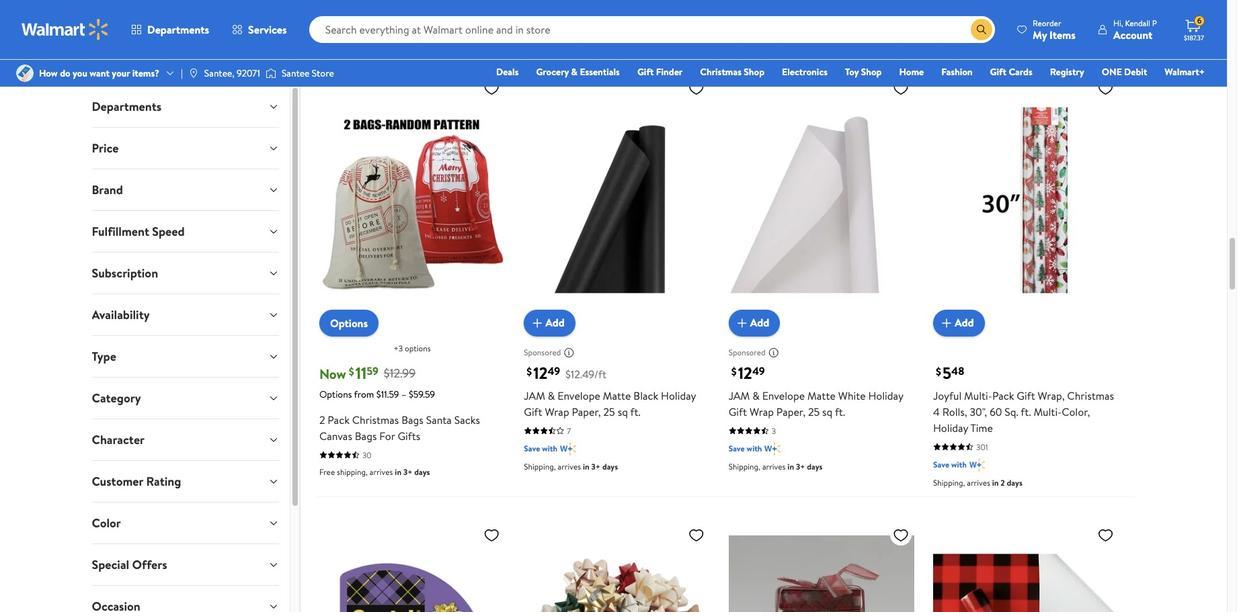 Task type: locate. For each thing, give the bounding box(es) containing it.
electronics
[[782, 65, 828, 79]]

add to cart image
[[530, 315, 546, 331], [734, 315, 750, 331], [939, 315, 955, 331]]

gift cards
[[991, 65, 1033, 79]]

$ inside "$ 12 49"
[[732, 364, 737, 379]]

grocery
[[536, 65, 569, 79]]

brand tab
[[81, 170, 290, 211]]

type
[[92, 348, 116, 365]]

2 horizontal spatial &
[[753, 389, 760, 403]]

2 sponsored from the left
[[729, 347, 766, 359]]

2 horizontal spatial add
[[955, 316, 974, 331]]

1 horizontal spatial add
[[750, 316, 770, 331]]

envelope down $12.49/ft
[[558, 389, 601, 403]]

0 vertical spatial free shipping, arrives in 3+ days
[[319, 11, 430, 23]]

2 vertical spatial shipping, arrives in 2 days
[[934, 477, 1023, 489]]

holiday down rolls,
[[934, 421, 969, 436]]

sponsored for 12
[[729, 347, 766, 359]]

ft. for 5
[[1021, 405, 1032, 419]]

 image for how do you want your items?
[[16, 65, 34, 82]]

pack inside joyful multi-pack gift wrap, christmas 4 rolls, 30", 60 sq. ft. multi-color, holiday time
[[993, 389, 1015, 403]]

$ inside now $ 11 59 $12.99 options from $11.59 – $59.59
[[349, 364, 354, 379]]

price button
[[81, 128, 290, 169]]

ft. right the sq. on the bottom
[[1021, 405, 1032, 419]]

0 horizontal spatial sponsored
[[524, 347, 561, 359]]

& inside jam & envelope matte white holiday gift wrap paper, 25 sq ft.
[[753, 389, 760, 403]]

free
[[319, 11, 335, 23], [319, 467, 335, 478]]

1 horizontal spatial &
[[571, 65, 578, 79]]

1 12 from the left
[[534, 362, 548, 385]]

0 horizontal spatial matte
[[603, 389, 631, 403]]

49 left $12.49/ft
[[548, 364, 560, 379]]

finder
[[656, 65, 683, 79]]

1 vertical spatial pack
[[328, 413, 350, 428]]

1 horizontal spatial shipping, arrives in 3+ days
[[729, 461, 823, 473]]

shipping, arrives in 3+ days down 3
[[729, 461, 823, 473]]

2 horizontal spatial  image
[[266, 67, 276, 80]]

$ inside $ 5 48
[[936, 364, 942, 379]]

0 vertical spatial pack
[[993, 389, 1015, 403]]

1 ft. from the left
[[631, 405, 641, 419]]

1 horizontal spatial christmas
[[700, 65, 742, 79]]

add up 48
[[955, 316, 974, 331]]

0 horizontal spatial envelope
[[558, 389, 601, 403]]

1 add to cart image from the left
[[530, 315, 546, 331]]

in
[[395, 11, 402, 23], [788, 14, 794, 26], [993, 30, 999, 42], [583, 461, 590, 473], [788, 461, 794, 473], [395, 467, 402, 478], [993, 477, 999, 489]]

ft. down black
[[631, 405, 641, 419]]

free down canvas
[[319, 467, 335, 478]]

shipping, arrives in 2 days up 'seller'
[[934, 30, 1023, 42]]

& for jam
[[753, 389, 760, 403]]

paper, inside $ 12 49 $12.49/ft jam & envelope matte black holiday gift wrap paper, 25 sq ft.
[[572, 405, 601, 419]]

2 matte from the left
[[808, 389, 836, 403]]

gift right sacks in the left of the page
[[524, 405, 543, 419]]

holiday right black
[[661, 389, 696, 403]]

gift up the sq. on the bottom
[[1017, 389, 1036, 403]]

Search search field
[[309, 16, 996, 43]]

1 horizontal spatial paper,
[[777, 405, 806, 419]]

character tab
[[81, 420, 290, 461]]

1 add from the left
[[546, 316, 565, 331]]

12 inside $ 12 49 $12.49/ft jam & envelope matte black holiday gift wrap paper, 25 sq ft.
[[534, 362, 548, 385]]

type tab
[[81, 336, 290, 377]]

with for 5
[[952, 459, 967, 471]]

shipping, arrives in 3+ days for 12
[[729, 461, 823, 473]]

0 horizontal spatial 12
[[534, 362, 548, 385]]

2 $ from the left
[[527, 364, 532, 379]]

301
[[977, 442, 989, 453]]

best
[[939, 55, 955, 67]]

walmart plus image
[[560, 442, 576, 456], [765, 442, 781, 456]]

options down now
[[319, 388, 352, 401]]

tab
[[81, 587, 290, 613]]

3 add from the left
[[955, 316, 974, 331]]

bags
[[402, 413, 424, 428], [355, 429, 377, 444]]

2 wrap from the left
[[750, 405, 774, 419]]

rating
[[146, 474, 181, 490]]

1 paper, from the left
[[572, 405, 601, 419]]

1 shop from the left
[[744, 65, 765, 79]]

2 paper, from the left
[[777, 405, 806, 419]]

jam & envelope matte white holiday gift wrap paper, 25 sq ft.
[[729, 389, 904, 419]]

0 horizontal spatial  image
[[16, 65, 34, 82]]

color
[[92, 515, 121, 532]]

2 ft. from the left
[[835, 405, 846, 419]]

1 vertical spatial departments
[[92, 98, 161, 115]]

0 horizontal spatial multi-
[[965, 389, 993, 403]]

how
[[39, 67, 58, 80]]

shop left the electronics
[[744, 65, 765, 79]]

add to favorites list, white green red christmas ribbon assortment, polyester, 6 count 0.625 in x 9ft, by holiday time image
[[893, 527, 909, 544]]

0 horizontal spatial 49
[[548, 364, 560, 379]]

0 horizontal spatial bags
[[355, 429, 377, 444]]

santee store
[[282, 67, 334, 80]]

0 horizontal spatial wrap
[[545, 405, 569, 419]]

1 horizontal spatial  image
[[188, 68, 199, 79]]

1 horizontal spatial 49
[[753, 364, 765, 379]]

ft. inside joyful multi-pack gift wrap, christmas 4 rolls, 30", 60 sq. ft. multi-color, holiday time
[[1021, 405, 1032, 419]]

add for 12
[[750, 316, 770, 331]]

1 jam from the left
[[524, 389, 546, 403]]

ft. for 12
[[835, 405, 846, 419]]

gift
[[638, 65, 654, 79], [991, 65, 1007, 79], [1017, 389, 1036, 403], [524, 405, 543, 419], [729, 405, 747, 419]]

arrives
[[370, 11, 393, 23], [763, 14, 786, 26], [558, 30, 581, 42], [967, 30, 991, 42], [558, 461, 581, 473], [763, 461, 786, 473], [370, 467, 393, 478], [967, 477, 991, 489]]

pack inside 2 pack christmas bags santa sacks canvas bags for gifts
[[328, 413, 350, 428]]

0 horizontal spatial add
[[546, 316, 565, 331]]

holiday inside $ 12 49 $12.49/ft jam & envelope matte black holiday gift wrap paper, 25 sq ft.
[[661, 389, 696, 403]]

0 vertical spatial shipping,
[[337, 11, 368, 23]]

0 vertical spatial multi-
[[965, 389, 993, 403]]

1 $ from the left
[[349, 364, 354, 379]]

ft.
[[631, 405, 641, 419], [835, 405, 846, 419], [1021, 405, 1032, 419]]

0 horizontal spatial 25
[[604, 405, 615, 419]]

departments up |
[[147, 22, 209, 37]]

jam inside jam & envelope matte white holiday gift wrap paper, 25 sq ft.
[[729, 389, 750, 403]]

49 inside "$ 12 49"
[[753, 364, 765, 379]]

category tab
[[81, 378, 290, 419]]

deals
[[496, 65, 519, 79]]

fulfillment speed button
[[81, 211, 290, 252]]

bags up the gifts on the bottom left of page
[[402, 413, 424, 428]]

2 add button from the left
[[729, 310, 780, 337]]

shipping, arrives in 2 days up the electronics link
[[729, 14, 818, 26]]

options up the 11
[[330, 316, 368, 331]]

2 horizontal spatial add button
[[934, 310, 985, 337]]

 image right |
[[188, 68, 199, 79]]

1 walmart plus image from the left
[[560, 442, 576, 456]]

multi- up 30",
[[965, 389, 993, 403]]

1 25 from the left
[[604, 405, 615, 419]]

1 horizontal spatial sponsored
[[729, 347, 766, 359]]

rolls,
[[943, 405, 968, 419]]

wrap inside $ 12 49 $12.49/ft jam & envelope matte black holiday gift wrap paper, 25 sq ft.
[[545, 405, 569, 419]]

ft. inside $ 12 49 $12.49/ft jam & envelope matte black holiday gift wrap paper, 25 sq ft.
[[631, 405, 641, 419]]

wrap inside jam & envelope matte white holiday gift wrap paper, 25 sq ft.
[[750, 405, 774, 419]]

walmart plus image for $12.49/ft
[[560, 442, 576, 456]]

1 horizontal spatial envelope
[[763, 389, 805, 403]]

sponsored
[[524, 347, 561, 359], [729, 347, 766, 359]]

save
[[524, 12, 540, 24], [934, 12, 950, 24], [524, 443, 540, 454], [729, 443, 745, 454], [934, 459, 950, 471]]

add button up 48
[[934, 310, 985, 337]]

3 $ from the left
[[732, 364, 737, 379]]

4 $ from the left
[[936, 364, 942, 379]]

1 horizontal spatial matte
[[808, 389, 836, 403]]

4
[[934, 405, 940, 419]]

2 add from the left
[[750, 316, 770, 331]]

0 horizontal spatial walmart plus image
[[560, 442, 576, 456]]

availability
[[92, 307, 150, 324]]

2 25 from the left
[[808, 405, 820, 419]]

0 vertical spatial options
[[330, 316, 368, 331]]

0 horizontal spatial &
[[548, 389, 555, 403]]

2 12 from the left
[[738, 362, 753, 385]]

0 horizontal spatial pack
[[328, 413, 350, 428]]

multi- down the wrap, at the right bottom of page
[[1034, 405, 1062, 419]]

pack up 60
[[993, 389, 1015, 403]]

1 horizontal spatial shop
[[861, 65, 882, 79]]

gift left cards
[[991, 65, 1007, 79]]

1 horizontal spatial add button
[[729, 310, 780, 337]]

scotch gift wrap tape, invisible, 0.75 in. x 600 in., 1 tape roll with dispenser image
[[319, 522, 505, 613]]

white green red christmas ribbon assortment, polyester, 6 count 0.625 in x 9ft, by holiday time image
[[729, 522, 915, 613]]

2 free shipping, arrives in 3+ days from the top
[[319, 467, 430, 478]]

1 horizontal spatial wrap
[[750, 405, 774, 419]]

add button up ad disclaimer and feedback image
[[524, 310, 576, 337]]

0 vertical spatial free
[[319, 11, 335, 23]]

0 horizontal spatial ft.
[[631, 405, 641, 419]]

availability button
[[81, 295, 290, 336]]

red and black buffalo plaid premium christmas wrapping paper, 30 in, 160 sq. ft., by holiday time image
[[934, 522, 1120, 613]]

$ 12 49 $12.49/ft jam & envelope matte black holiday gift wrap paper, 25 sq ft.
[[524, 362, 696, 419]]

gift down "$ 12 49"
[[729, 405, 747, 419]]

2 walmart plus image from the left
[[765, 442, 781, 456]]

shop right toy
[[861, 65, 882, 79]]

christmas up the for
[[352, 413, 399, 428]]

walmart plus image
[[560, 11, 576, 25], [970, 11, 986, 25], [970, 459, 986, 472]]

$
[[349, 364, 354, 379], [527, 364, 532, 379], [732, 364, 737, 379], [936, 364, 942, 379]]

days
[[415, 11, 430, 23], [803, 14, 818, 26], [1007, 30, 1023, 42], [603, 461, 618, 473], [807, 461, 823, 473], [415, 467, 430, 478], [1007, 477, 1023, 489]]

special
[[92, 557, 129, 574]]

1 vertical spatial multi-
[[1034, 405, 1062, 419]]

2 envelope from the left
[[763, 389, 805, 403]]

pack up canvas
[[328, 413, 350, 428]]

2 vertical spatial christmas
[[352, 413, 399, 428]]

1 horizontal spatial holiday
[[869, 389, 904, 403]]

add button up ad disclaimer and feedback icon
[[729, 310, 780, 337]]

$ for $ 12 49 $12.49/ft jam & envelope matte black holiday gift wrap paper, 25 sq ft.
[[527, 364, 532, 379]]

3 add to cart image from the left
[[939, 315, 955, 331]]

add button for $12.49/ft
[[524, 310, 576, 337]]

1 horizontal spatial add to cart image
[[734, 315, 750, 331]]

character
[[92, 432, 145, 449]]

fulfillment speed tab
[[81, 211, 290, 252]]

santee,
[[204, 67, 235, 80]]

bags up 30
[[355, 429, 377, 444]]

1 vertical spatial free
[[319, 467, 335, 478]]

add up ad disclaimer and feedback icon
[[750, 316, 770, 331]]

category
[[92, 390, 141, 407]]

add to favorites list, festive fireside christmas gift bows, various sizes, silver, gold and white, 40 count, by holiday time image
[[689, 527, 705, 544]]

25 inside $ 12 49 $12.49/ft jam & envelope matte black holiday gift wrap paper, 25 sq ft.
[[604, 405, 615, 419]]

services
[[248, 22, 287, 37]]

1 vertical spatial options
[[319, 388, 352, 401]]

2 horizontal spatial add to cart image
[[939, 315, 955, 331]]

1 horizontal spatial jam
[[729, 389, 750, 403]]

christmas up color, on the bottom of page
[[1068, 389, 1115, 403]]

0 horizontal spatial add to cart image
[[530, 315, 546, 331]]

speed
[[152, 223, 185, 240]]

my
[[1033, 27, 1047, 42]]

departments down your
[[92, 98, 161, 115]]

2 add to cart image from the left
[[734, 315, 750, 331]]

1 sponsored from the left
[[524, 347, 561, 359]]

hi, kendall p account
[[1114, 17, 1158, 42]]

2 49 from the left
[[753, 364, 765, 379]]

walmart plus image down the 7
[[560, 442, 576, 456]]

& inside $ 12 49 $12.49/ft jam & envelope matte black holiday gift wrap paper, 25 sq ft.
[[548, 389, 555, 403]]

matte inside jam & envelope matte white holiday gift wrap paper, 25 sq ft.
[[808, 389, 836, 403]]

2 shipping, arrives in 3+ days from the left
[[729, 461, 823, 473]]

1 horizontal spatial pack
[[993, 389, 1015, 403]]

49 inside $ 12 49 $12.49/ft jam & envelope matte black holiday gift wrap paper, 25 sq ft.
[[548, 364, 560, 379]]

walmart plus image down 3
[[765, 442, 781, 456]]

2 pack christmas bags santa sacks canvas bags for gifts image
[[319, 75, 505, 326]]

canvas
[[319, 429, 352, 444]]

12 for $ 12 49 $12.49/ft jam & envelope matte black holiday gift wrap paper, 25 sq ft.
[[534, 362, 548, 385]]

shipping,
[[729, 14, 761, 26], [524, 30, 556, 42], [934, 30, 966, 42], [524, 461, 556, 473], [729, 461, 761, 473], [934, 477, 966, 489]]

1 shipping, arrives in 3+ days from the left
[[524, 461, 618, 473]]

shipping, arrives in 3+ days down the 7
[[524, 461, 618, 473]]

sponsored left ad disclaimer and feedback image
[[524, 347, 561, 359]]

2 horizontal spatial ft.
[[1021, 405, 1032, 419]]

subscription button
[[81, 253, 290, 294]]

paper, down $12.49/ft
[[572, 405, 601, 419]]

free up store
[[319, 11, 335, 23]]

0 vertical spatial bags
[[402, 413, 424, 428]]

2 shipping, from the top
[[337, 467, 368, 478]]

0 horizontal spatial sq
[[618, 405, 628, 419]]

3 ft. from the left
[[1021, 405, 1032, 419]]

walmart plus image down 301
[[970, 459, 986, 472]]

matte inside $ 12 49 $12.49/ft jam & envelope matte black holiday gift wrap paper, 25 sq ft.
[[603, 389, 631, 403]]

0 horizontal spatial paper,
[[572, 405, 601, 419]]

1 horizontal spatial ft.
[[835, 405, 846, 419]]

white
[[839, 389, 866, 403]]

2 horizontal spatial christmas
[[1068, 389, 1115, 403]]

3+
[[404, 11, 413, 23], [592, 461, 601, 473], [796, 461, 805, 473], [404, 467, 413, 478]]

12
[[534, 362, 548, 385], [738, 362, 753, 385]]

seller
[[957, 55, 975, 67]]

1 horizontal spatial walmart plus image
[[765, 442, 781, 456]]

envelope inside jam & envelope matte white holiday gift wrap paper, 25 sq ft.
[[763, 389, 805, 403]]

1 49 from the left
[[548, 364, 560, 379]]

with for 12
[[747, 443, 762, 454]]

3
[[772, 426, 776, 437]]

store
[[312, 67, 334, 80]]

shipping,
[[337, 11, 368, 23], [337, 467, 368, 478]]

 image for santee, 92071
[[188, 68, 199, 79]]

departments
[[147, 22, 209, 37], [92, 98, 161, 115]]

wrap up the 7
[[545, 405, 569, 419]]

sponsored for $12.49/ft
[[524, 347, 561, 359]]

2 inside 2 pack christmas bags santa sacks canvas bags for gifts
[[319, 413, 325, 428]]

1 horizontal spatial sq
[[823, 405, 833, 419]]

1 wrap from the left
[[545, 405, 569, 419]]

2 horizontal spatial holiday
[[934, 421, 969, 436]]

matte left white
[[808, 389, 836, 403]]

wrap up 3
[[750, 405, 774, 419]]

$59.59
[[409, 388, 435, 401]]

1 add button from the left
[[524, 310, 576, 337]]

departments button
[[120, 13, 221, 46]]

paper, down ad disclaimer and feedback icon
[[777, 405, 806, 419]]

character button
[[81, 420, 290, 461]]

|
[[181, 67, 183, 80]]

1 vertical spatial free shipping, arrives in 3+ days
[[319, 467, 430, 478]]

$ inside $ 12 49 $12.49/ft jam & envelope matte black holiday gift wrap paper, 25 sq ft.
[[527, 364, 532, 379]]

do
[[60, 67, 70, 80]]

3 add button from the left
[[934, 310, 985, 337]]

1 matte from the left
[[603, 389, 631, 403]]

customer
[[92, 474, 143, 490]]

0 horizontal spatial christmas
[[352, 413, 399, 428]]

49
[[548, 364, 560, 379], [753, 364, 765, 379]]

1 horizontal spatial 12
[[738, 362, 753, 385]]

christmas shop
[[700, 65, 765, 79]]

0 horizontal spatial shop
[[744, 65, 765, 79]]

christmas shop link
[[694, 65, 771, 79]]

add button
[[524, 310, 576, 337], [729, 310, 780, 337], [934, 310, 985, 337]]

1 free shipping, arrives in 3+ days from the top
[[319, 11, 430, 23]]

holiday
[[661, 389, 696, 403], [869, 389, 904, 403], [934, 421, 969, 436]]

2 shop from the left
[[861, 65, 882, 79]]

registry link
[[1044, 65, 1091, 79]]

0 vertical spatial christmas
[[700, 65, 742, 79]]

7
[[567, 426, 571, 437]]

sponsored up "$ 12 49"
[[729, 347, 766, 359]]

ft. down white
[[835, 405, 846, 419]]

0 horizontal spatial holiday
[[661, 389, 696, 403]]

1 sq from the left
[[618, 405, 628, 419]]

1 vertical spatial christmas
[[1068, 389, 1115, 403]]

christmas up add to favorites list, jam & envelope matte black holiday gift wrap paper, 25 sq ft. 'icon'
[[700, 65, 742, 79]]

2 jam from the left
[[729, 389, 750, 403]]

1 horizontal spatial 25
[[808, 405, 820, 419]]

envelope up 3
[[763, 389, 805, 403]]

 image
[[16, 65, 34, 82], [266, 67, 276, 80], [188, 68, 199, 79]]

reorder my items
[[1033, 17, 1076, 42]]

 image left how
[[16, 65, 34, 82]]

ft. inside jam & envelope matte white holiday gift wrap paper, 25 sq ft.
[[835, 405, 846, 419]]

free shipping, arrives in 3+ days
[[319, 11, 430, 23], [319, 467, 430, 478]]

2 sq from the left
[[823, 405, 833, 419]]

0 horizontal spatial add button
[[524, 310, 576, 337]]

black
[[634, 389, 659, 403]]

$ for $ 5 48
[[936, 364, 942, 379]]

1 vertical spatial shipping, arrives in 2 days
[[934, 30, 1023, 42]]

49 up jam & envelope matte white holiday gift wrap paper, 25 sq ft.
[[753, 364, 765, 379]]

add up ad disclaimer and feedback image
[[546, 316, 565, 331]]

0 horizontal spatial shipping, arrives in 3+ days
[[524, 461, 618, 473]]

now
[[319, 365, 346, 383]]

gift inside joyful multi-pack gift wrap, christmas 4 rolls, 30", 60 sq. ft. multi-color, holiday time
[[1017, 389, 1036, 403]]

 image right 92071
[[266, 67, 276, 80]]

sq inside $ 12 49 $12.49/ft jam & envelope matte black holiday gift wrap paper, 25 sq ft.
[[618, 405, 628, 419]]

matte left black
[[603, 389, 631, 403]]

with for $12.49/ft
[[542, 443, 558, 454]]

0 vertical spatial departments
[[147, 22, 209, 37]]

1 vertical spatial shipping,
[[337, 467, 368, 478]]

shipping, arrives in 2 days down 301
[[934, 477, 1023, 489]]

holiday right white
[[869, 389, 904, 403]]

0 horizontal spatial jam
[[524, 389, 546, 403]]

color tab
[[81, 503, 290, 544]]

subscription tab
[[81, 253, 290, 294]]

1 envelope from the left
[[558, 389, 601, 403]]



Task type: describe. For each thing, give the bounding box(es) containing it.
add for $12.49/ft
[[546, 316, 565, 331]]

hi,
[[1114, 17, 1124, 29]]

save for $12.49/ft
[[524, 443, 540, 454]]

walmart image
[[22, 19, 109, 40]]

save with for 5
[[934, 459, 967, 471]]

add button for 12
[[729, 310, 780, 337]]

kendall
[[1126, 17, 1151, 29]]

toy
[[846, 65, 859, 79]]

price tab
[[81, 128, 290, 169]]

type button
[[81, 336, 290, 377]]

$ for $ 12 49
[[732, 364, 737, 379]]

debit
[[1125, 65, 1148, 79]]

 image for santee store
[[266, 67, 276, 80]]

paper, inside jam & envelope matte white holiday gift wrap paper, 25 sq ft.
[[777, 405, 806, 419]]

for
[[380, 429, 395, 444]]

offers
[[132, 557, 167, 574]]

departments button
[[81, 86, 290, 127]]

santa
[[426, 413, 452, 428]]

jam inside $ 12 49 $12.49/ft jam & envelope matte black holiday gift wrap paper, 25 sq ft.
[[524, 389, 546, 403]]

options inside now $ 11 59 $12.99 options from $11.59 – $59.59
[[319, 388, 352, 401]]

60
[[990, 405, 1003, 419]]

brand button
[[81, 170, 290, 211]]

gift cards link
[[984, 65, 1039, 79]]

availability tab
[[81, 295, 290, 336]]

25 inside jam & envelope matte white holiday gift wrap paper, 25 sq ft.
[[808, 405, 820, 419]]

12 for $ 12 49
[[738, 362, 753, 385]]

add for 5
[[955, 316, 974, 331]]

gift left finder
[[638, 65, 654, 79]]

add to favorites list, scotch gift wrap tape, invisible, 0.75 in. x 600 in., 1 tape roll with dispenser image
[[484, 527, 500, 544]]

jam & envelope matte black holiday gift wrap paper, 25 sq ft. image
[[524, 75, 710, 326]]

options link
[[319, 310, 379, 337]]

joyful multi-pack gift wrap, christmas 4 rolls, 30", 60 sq. ft. multi-color, holiday time
[[934, 389, 1115, 436]]

sq.
[[1005, 405, 1019, 419]]

now $ 11 59 $12.99 options from $11.59 – $59.59
[[319, 362, 435, 401]]

92071
[[237, 67, 260, 80]]

add to cart image for 12
[[734, 315, 750, 331]]

fashion
[[942, 65, 973, 79]]

options
[[405, 343, 431, 354]]

reorder
[[1033, 17, 1062, 29]]

gift finder link
[[632, 65, 689, 79]]

$12.99
[[384, 366, 416, 382]]

11
[[356, 362, 367, 385]]

2 free from the top
[[319, 467, 335, 478]]

gift inside jam & envelope matte white holiday gift wrap paper, 25 sq ft.
[[729, 405, 747, 419]]

registry
[[1050, 65, 1085, 79]]

gift inside $ 12 49 $12.49/ft jam & envelope matte black holiday gift wrap paper, 25 sq ft.
[[524, 405, 543, 419]]

gifts
[[398, 429, 421, 444]]

30
[[362, 450, 372, 461]]

christmas inside joyful multi-pack gift wrap, christmas 4 rolls, 30", 60 sq. ft. multi-color, holiday time
[[1068, 389, 1115, 403]]

walmart plus image up shipping, arrives
[[560, 11, 576, 25]]

fulfillment speed
[[92, 223, 185, 240]]

want
[[90, 67, 110, 80]]

add to cart image for 5
[[939, 315, 955, 331]]

walmart+
[[1165, 65, 1205, 79]]

ad disclaimer and feedback image
[[564, 348, 575, 358]]

& for grocery
[[571, 65, 578, 79]]

6
[[1198, 15, 1202, 26]]

add button for 5
[[934, 310, 985, 337]]

walmart plus image up 'seller'
[[970, 11, 986, 25]]

$11.59
[[377, 388, 399, 401]]

services button
[[221, 13, 298, 46]]

59
[[367, 364, 379, 379]]

1 vertical spatial bags
[[355, 429, 377, 444]]

joyful
[[934, 389, 962, 403]]

home
[[900, 65, 924, 79]]

one debit link
[[1096, 65, 1154, 79]]

add to favorites list, joyful multi-pack gift wrap, christmas 4 rolls, 30", 60 sq. ft. multi-color, holiday time image
[[1098, 80, 1114, 97]]

items?
[[132, 67, 159, 80]]

cards
[[1009, 65, 1033, 79]]

$ 5 48
[[936, 362, 965, 385]]

search icon image
[[977, 24, 987, 35]]

sacks
[[455, 413, 480, 428]]

add to cart image for $12.49/ft
[[530, 315, 546, 331]]

49 for $ 12 49 $12.49/ft jam & envelope matte black holiday gift wrap paper, 25 sq ft.
[[548, 364, 560, 379]]

price
[[92, 140, 119, 157]]

0 vertical spatial shipping, arrives in 2 days
[[729, 14, 818, 26]]

home link
[[894, 65, 930, 79]]

customer rating
[[92, 474, 181, 490]]

1 free from the top
[[319, 11, 335, 23]]

ad disclaimer and feedback image
[[769, 348, 779, 358]]

festive fireside christmas gift bows, various sizes, silver, gold and white, 40 count, by holiday time image
[[524, 522, 710, 613]]

departments inside popup button
[[147, 22, 209, 37]]

save with for 12
[[729, 443, 762, 454]]

time
[[971, 421, 994, 436]]

departments inside dropdown button
[[92, 98, 161, 115]]

2 pack christmas bags santa sacks canvas bags for gifts
[[319, 413, 480, 444]]

envelope inside $ 12 49 $12.49/ft jam & envelope matte black holiday gift wrap paper, 25 sq ft.
[[558, 389, 601, 403]]

add to favorites list, red and black buffalo plaid premium christmas wrapping paper, 30 in, 160 sq. ft., by holiday time image
[[1098, 527, 1114, 544]]

add to favorites list, jam & envelope matte black holiday gift wrap paper, 25 sq ft. image
[[689, 80, 705, 97]]

customer rating tab
[[81, 461, 290, 502]]

one debit
[[1102, 65, 1148, 79]]

add to favorites list, jam & envelope matte white holiday gift wrap paper, 25 sq ft. image
[[893, 80, 909, 97]]

christmas inside 2 pack christmas bags santa sacks canvas bags for gifts
[[352, 413, 399, 428]]

–
[[402, 388, 407, 401]]

Walmart Site-Wide search field
[[309, 16, 996, 43]]

customer rating button
[[81, 461, 290, 502]]

walmart+ link
[[1159, 65, 1211, 79]]

joyful multi-pack gift wrap, christmas 4 rolls, 30", 60 sq. ft. multi-color, holiday time image
[[934, 75, 1120, 326]]

1 shipping, from the top
[[337, 11, 368, 23]]

sq inside jam & envelope matte white holiday gift wrap paper, 25 sq ft.
[[823, 405, 833, 419]]

departments tab
[[81, 86, 290, 127]]

shop for toy shop
[[861, 65, 882, 79]]

1 horizontal spatial multi-
[[1034, 405, 1062, 419]]

shipping, arrives in 3+ days for $12.49/ft
[[524, 461, 618, 473]]

save for 5
[[934, 459, 950, 471]]

best seller
[[939, 55, 975, 67]]

brand
[[92, 182, 123, 198]]

+3
[[394, 343, 403, 354]]

you
[[73, 67, 87, 80]]

subscription
[[92, 265, 158, 282]]

from
[[354, 388, 374, 401]]

category button
[[81, 378, 290, 419]]

add to favorites list, 2 pack christmas bags santa sacks canvas bags for gifts image
[[484, 80, 500, 97]]

$187.37
[[1185, 33, 1205, 42]]

gift finder
[[638, 65, 683, 79]]

color button
[[81, 503, 290, 544]]

5
[[943, 362, 952, 385]]

jam & envelope matte white holiday gift wrap paper, 25 sq ft. image
[[729, 75, 915, 326]]

how do you want your items?
[[39, 67, 159, 80]]

30",
[[970, 405, 987, 419]]

holiday inside joyful multi-pack gift wrap, christmas 4 rolls, 30", 60 sq. ft. multi-color, holiday time
[[934, 421, 969, 436]]

santee
[[282, 67, 310, 80]]

p
[[1153, 17, 1158, 29]]

1 horizontal spatial bags
[[402, 413, 424, 428]]

$12.49/ft
[[566, 367, 607, 382]]

$ 12 49
[[732, 362, 765, 385]]

holiday inside jam & envelope matte white holiday gift wrap paper, 25 sq ft.
[[869, 389, 904, 403]]

santee, 92071
[[204, 67, 260, 80]]

toy shop
[[846, 65, 882, 79]]

grocery & essentials
[[536, 65, 620, 79]]

walmart plus image for 12
[[765, 442, 781, 456]]

+3 options
[[394, 343, 431, 354]]

49 for $ 12 49
[[753, 364, 765, 379]]

shop for christmas shop
[[744, 65, 765, 79]]

save with for $12.49/ft
[[524, 443, 558, 454]]

special offers tab
[[81, 545, 290, 586]]

save for 12
[[729, 443, 745, 454]]

6 $187.37
[[1185, 15, 1205, 42]]

toy shop link
[[839, 65, 888, 79]]

special offers
[[92, 557, 167, 574]]



Task type: vqa. For each thing, say whether or not it's contained in the screenshot.
Christmas
yes



